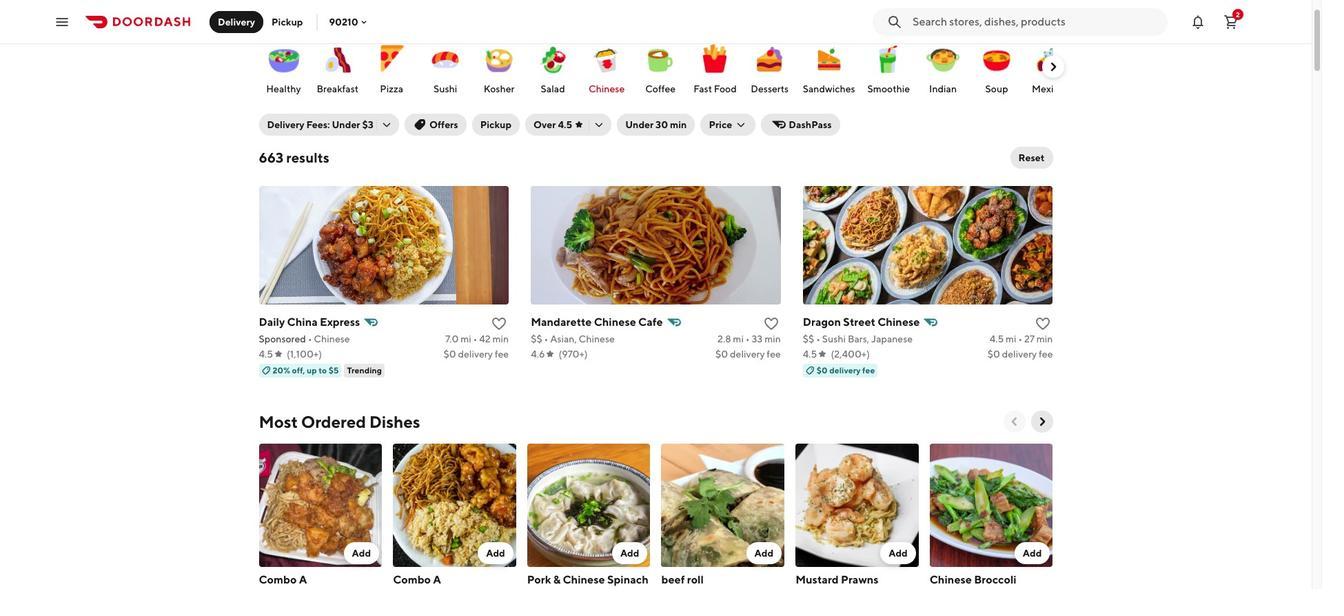 Task type: vqa. For each thing, say whether or not it's contained in the screenshot.
of
no



Task type: describe. For each thing, give the bounding box(es) containing it.
off,
[[292, 365, 305, 376]]

results
[[286, 150, 329, 165]]

mi for mandarette chinese cafe
[[733, 334, 744, 345]]

pork & chinese spinach / 猪肉荠菜
[[527, 573, 649, 589]]

price button
[[701, 114, 756, 136]]

breakfast
[[317, 83, 359, 94]]

express
[[320, 316, 360, 329]]

fees:
[[306, 119, 330, 130]]

663
[[259, 150, 283, 165]]

mi for dragon street chinese
[[1006, 334, 1017, 345]]

sponsored
[[259, 334, 306, 345]]

click to add this store to your saved list image for chinese
[[1035, 316, 1052, 332]]

dragon
[[803, 316, 841, 329]]

90210
[[329, 16, 358, 27]]

6 • from the left
[[1018, 334, 1022, 345]]

dashpass button
[[761, 114, 840, 136]]

4.6
[[531, 349, 545, 360]]

(1,100+)
[[287, 349, 322, 360]]

$3
[[362, 119, 374, 130]]

min for mandarette chinese cafe
[[765, 334, 781, 345]]

next button of carousel image
[[1035, 415, 1049, 429]]

healthy
[[266, 83, 301, 94]]

chinese up japanese
[[878, 316, 920, 329]]

delivery for delivery
[[218, 16, 255, 27]]

chinese broccoli
[[930, 573, 1017, 586]]

chinese down mandarette chinese cafe
[[579, 334, 615, 345]]

2 combo from the left
[[393, 573, 431, 586]]

$$ for dragon
[[803, 334, 814, 345]]

mustard prawns
[[796, 573, 879, 586]]

5 • from the left
[[816, 334, 820, 345]]

spinach
[[607, 573, 649, 586]]

chinese left cafe
[[594, 316, 636, 329]]

reset
[[1019, 152, 1045, 163]]

&
[[553, 573, 561, 586]]

4.5 up $0
[[803, 349, 817, 360]]

2 • from the left
[[473, 334, 477, 345]]

kosher
[[484, 83, 515, 94]]

retail image
[[853, 0, 886, 15]]

catering image
[[1040, 0, 1073, 15]]

fee down (2,400+)
[[862, 365, 875, 376]]

$$ for mandarette
[[531, 334, 542, 345]]

most
[[259, 412, 298, 432]]

$​0 delivery fee for daily china express
[[444, 349, 509, 360]]

0 horizontal spatial sushi
[[434, 83, 457, 94]]

dashpass
[[789, 119, 832, 130]]

7.0
[[445, 334, 459, 345]]

daily china express
[[259, 316, 360, 329]]

click to add this store to your saved list image for express
[[491, 316, 507, 332]]

Store search: begin typing to search for stores available on DoorDash text field
[[913, 14, 1160, 29]]

mi for daily china express
[[461, 334, 471, 345]]

27
[[1024, 334, 1035, 345]]

japanese
[[871, 334, 913, 345]]

under 30 min
[[625, 119, 687, 130]]

1 horizontal spatial pickup button
[[472, 114, 520, 136]]

1 combo a from the left
[[259, 573, 307, 586]]

salad
[[541, 83, 565, 94]]

2.8 mi • 33 min
[[718, 334, 781, 345]]

2 a from the left
[[433, 573, 441, 586]]

$0
[[817, 365, 828, 376]]

mandarette chinese cafe
[[531, 316, 663, 329]]

dishes
[[369, 412, 420, 432]]

$​0 for dragon street chinese
[[988, 349, 1000, 360]]

dragon street chinese
[[803, 316, 920, 329]]

over 4.5 button
[[525, 114, 612, 136]]

4.5 mi • 27 min
[[990, 334, 1053, 345]]

soup
[[986, 83, 1008, 94]]

猪肉荠菜
[[535, 588, 579, 589]]

42
[[479, 334, 491, 345]]

2.8
[[718, 334, 731, 345]]

daily
[[259, 316, 285, 329]]

mexican
[[1032, 83, 1069, 94]]

2 combo a from the left
[[393, 573, 441, 586]]

2 add from the left
[[486, 548, 505, 559]]

mandarette
[[531, 316, 592, 329]]

sandwiches
[[803, 83, 855, 94]]

(970+)
[[559, 349, 588, 360]]

20% off, up to $5
[[273, 365, 339, 376]]

(2,400+)
[[831, 349, 870, 360]]

$5
[[329, 365, 339, 376]]

delivery for mandarette chinese cafe
[[730, 349, 765, 360]]

roll
[[687, 573, 704, 586]]

1 vertical spatial sushi
[[822, 334, 846, 345]]

663 results
[[259, 150, 329, 165]]

$0 delivery fee
[[817, 365, 875, 376]]

4 add from the left
[[755, 548, 774, 559]]

flowers image
[[942, 0, 975, 15]]

indian
[[929, 83, 957, 94]]

2
[[1236, 10, 1240, 18]]

desserts
[[751, 83, 789, 94]]

30
[[656, 119, 668, 130]]

1 • from the left
[[308, 334, 312, 345]]



Task type: locate. For each thing, give the bounding box(es) containing it.
mustard
[[796, 573, 839, 586]]

• down dragon
[[816, 334, 820, 345]]

delivery for daily china express
[[458, 349, 493, 360]]

sushi
[[434, 83, 457, 94], [822, 334, 846, 345]]

1 vertical spatial pickup button
[[472, 114, 520, 136]]

/
[[527, 588, 533, 589]]

fee down 2.8 mi • 33 min
[[767, 349, 781, 360]]

beef
[[661, 573, 685, 586]]

2 horizontal spatial $​0 delivery fee
[[988, 349, 1053, 360]]

offers
[[429, 119, 458, 130]]

33
[[752, 334, 763, 345]]

2 under from the left
[[625, 119, 654, 130]]

pork
[[527, 573, 551, 586]]

3 $​0 delivery fee from the left
[[988, 349, 1053, 360]]

delivery fees: under $3
[[267, 119, 374, 130]]

click to add this store to your saved list image
[[763, 316, 780, 332]]

cafe
[[638, 316, 663, 329]]

chinese down the express
[[314, 334, 350, 345]]

20%
[[273, 365, 290, 376]]

offers button
[[405, 114, 466, 136]]

$​0 delivery fee for mandarette chinese cafe
[[716, 349, 781, 360]]

click to add this store to your saved list image up 7.0 mi • 42 min
[[491, 316, 507, 332]]

0 horizontal spatial combo a
[[259, 573, 307, 586]]

1 horizontal spatial $​0 delivery fee
[[716, 349, 781, 360]]

chinese up over 4.5 button
[[589, 83, 625, 94]]

combo a
[[259, 573, 307, 586], [393, 573, 441, 586]]

1 horizontal spatial a
[[433, 573, 441, 586]]

2 $​0 from the left
[[716, 349, 728, 360]]

delivery inside button
[[218, 16, 255, 27]]

pizza
[[380, 83, 403, 94]]

delivery
[[218, 16, 255, 27], [267, 119, 304, 130]]

min down click to add this store to your saved list image
[[765, 334, 781, 345]]

• left "42"
[[473, 334, 477, 345]]

0 horizontal spatial pickup button
[[263, 11, 311, 33]]

bars,
[[848, 334, 869, 345]]

$$ up 4.6
[[531, 334, 542, 345]]

coffee
[[645, 83, 676, 94]]

under left "$3"
[[332, 119, 360, 130]]

3 mi from the left
[[1006, 334, 1017, 345]]

0 horizontal spatial a
[[299, 573, 307, 586]]

0 vertical spatial sushi
[[434, 83, 457, 94]]

2 button
[[1217, 8, 1245, 36]]

0 vertical spatial pickup button
[[263, 11, 311, 33]]

min right "42"
[[493, 334, 509, 345]]

0 vertical spatial delivery
[[218, 16, 255, 27]]

• left 27
[[1018, 334, 1022, 345]]

4.5 right "over"
[[558, 119, 572, 130]]

fee down the 4.5 mi • 27 min
[[1039, 349, 1053, 360]]

0 horizontal spatial delivery
[[218, 16, 255, 27]]

asian,
[[550, 334, 577, 345]]

$​0 down the 7.0
[[444, 349, 456, 360]]

fee down 7.0 mi • 42 min
[[495, 349, 509, 360]]

$​0 delivery fee down 7.0 mi • 42 min
[[444, 349, 509, 360]]

click to add this store to your saved list image up the 4.5 mi • 27 min
[[1035, 316, 1052, 332]]

1 horizontal spatial $​0
[[716, 349, 728, 360]]

add button
[[344, 542, 379, 564], [478, 542, 513, 564], [612, 542, 648, 564], [612, 542, 648, 564], [746, 542, 782, 564], [746, 542, 782, 564], [880, 542, 916, 564], [880, 542, 916, 564], [1015, 542, 1050, 564]]

next button of carousel image
[[1046, 60, 1060, 74]]

delivery down the 4.5 mi • 27 min
[[1002, 349, 1037, 360]]

chinese
[[589, 83, 625, 94], [594, 316, 636, 329], [878, 316, 920, 329], [314, 334, 350, 345], [579, 334, 615, 345], [563, 573, 605, 586], [930, 573, 972, 586]]

prawns
[[841, 573, 879, 586]]

1 $$ from the left
[[531, 334, 542, 345]]

delivery down (2,400+)
[[829, 365, 861, 376]]

fee for chinese
[[1039, 349, 1053, 360]]

1 horizontal spatial pickup
[[480, 119, 512, 130]]

mi left 27
[[1006, 334, 1017, 345]]

click to add this store to your saved list image
[[491, 316, 507, 332], [1035, 316, 1052, 332]]

$​0 delivery fee down the 4.5 mi • 27 min
[[988, 349, 1053, 360]]

min
[[670, 119, 687, 130], [493, 334, 509, 345], [765, 334, 781, 345], [1037, 334, 1053, 345]]

2 mi from the left
[[733, 334, 744, 345]]

1 $​0 delivery fee from the left
[[444, 349, 509, 360]]

sushi down dragon
[[822, 334, 846, 345]]

4.5 down sponsored
[[259, 349, 273, 360]]

chinese right &
[[563, 573, 605, 586]]

1 mi from the left
[[461, 334, 471, 345]]

pickup
[[272, 16, 303, 27], [480, 119, 512, 130]]

1 horizontal spatial sushi
[[822, 334, 846, 345]]

delivery down 2.8 mi • 33 min
[[730, 349, 765, 360]]

to
[[319, 365, 327, 376]]

• left 33 on the right
[[746, 334, 750, 345]]

delivery for delivery fees: under $3
[[267, 119, 304, 130]]

$​0 delivery fee down 2.8 mi • 33 min
[[716, 349, 781, 360]]

mi right the 7.0
[[461, 334, 471, 345]]

3 $​0 from the left
[[988, 349, 1000, 360]]

sushi up offers
[[434, 83, 457, 94]]

1 horizontal spatial combo
[[393, 573, 431, 586]]

pickup button down kosher
[[472, 114, 520, 136]]

under left "30"
[[625, 119, 654, 130]]

0 horizontal spatial under
[[332, 119, 360, 130]]

fee
[[495, 349, 509, 360], [767, 349, 781, 360], [1039, 349, 1053, 360], [862, 365, 875, 376]]

mi right the 2.8
[[733, 334, 744, 345]]

$$ • asian, chinese
[[531, 334, 615, 345]]

fast
[[694, 83, 712, 94]]

0 vertical spatial pickup
[[272, 16, 303, 27]]

0 horizontal spatial $​0
[[444, 349, 456, 360]]

1 vertical spatial pickup
[[480, 119, 512, 130]]

chinese inside pork & chinese spinach / 猪肉荠菜
[[563, 573, 605, 586]]

2 horizontal spatial $​0
[[988, 349, 1000, 360]]

7.0 mi • 42 min
[[445, 334, 509, 345]]

price
[[709, 119, 732, 130]]

4.5 inside button
[[558, 119, 572, 130]]

sponsored • chinese
[[259, 334, 350, 345]]

pickup button
[[263, 11, 311, 33], [472, 114, 520, 136]]

mi
[[461, 334, 471, 345], [733, 334, 744, 345], [1006, 334, 1017, 345]]

1 vertical spatial delivery
[[267, 119, 304, 130]]

min inside "button"
[[670, 119, 687, 130]]

over 4.5
[[534, 119, 572, 130]]

0 horizontal spatial pickup
[[272, 16, 303, 27]]

6 add from the left
[[1023, 548, 1042, 559]]

over
[[534, 119, 556, 130]]

delivery down 7.0 mi • 42 min
[[458, 349, 493, 360]]

min for daily china express
[[493, 334, 509, 345]]

5 add from the left
[[889, 548, 908, 559]]

under inside "button"
[[625, 119, 654, 130]]

0 horizontal spatial $$
[[531, 334, 542, 345]]

min right "30"
[[670, 119, 687, 130]]

• up (1,100+)
[[308, 334, 312, 345]]

$$ • sushi bars, japanese
[[803, 334, 913, 345]]

add
[[352, 548, 371, 559], [486, 548, 505, 559], [620, 548, 639, 559], [755, 548, 774, 559], [889, 548, 908, 559], [1023, 548, 1042, 559]]

0 horizontal spatial $​0 delivery fee
[[444, 349, 509, 360]]

$​0 down the 2.8
[[716, 349, 728, 360]]

$​0 delivery fee for dragon street chinese
[[988, 349, 1053, 360]]

pickup down kosher
[[480, 119, 512, 130]]

min for dragon street chinese
[[1037, 334, 1053, 345]]

1 horizontal spatial under
[[625, 119, 654, 130]]

4 • from the left
[[746, 334, 750, 345]]

$​0 down the 4.5 mi • 27 min
[[988, 349, 1000, 360]]

2 click to add this store to your saved list image from the left
[[1035, 316, 1052, 332]]

open menu image
[[54, 13, 70, 30]]

$​0 for daily china express
[[444, 349, 456, 360]]

$$ down dragon
[[803, 334, 814, 345]]

4.5 left 27
[[990, 334, 1004, 345]]

previous button of carousel image
[[1008, 415, 1021, 429]]

smoothie
[[868, 83, 910, 94]]

4.5
[[558, 119, 572, 130], [990, 334, 1004, 345], [259, 349, 273, 360], [803, 349, 817, 360]]

•
[[308, 334, 312, 345], [473, 334, 477, 345], [544, 334, 548, 345], [746, 334, 750, 345], [816, 334, 820, 345], [1018, 334, 1022, 345]]

90210 button
[[329, 16, 369, 27]]

up
[[307, 365, 317, 376]]

2 horizontal spatial mi
[[1006, 334, 1017, 345]]

1 click to add this store to your saved list image from the left
[[491, 316, 507, 332]]

ordered
[[301, 412, 366, 432]]

0 horizontal spatial mi
[[461, 334, 471, 345]]

delivery for dragon street chinese
[[1002, 349, 1037, 360]]

• left asian,
[[544, 334, 548, 345]]

3 items, open order cart image
[[1223, 13, 1239, 30]]

1 $​0 from the left
[[444, 349, 456, 360]]

fast food
[[694, 83, 737, 94]]

delivery button
[[210, 11, 263, 33]]

1 horizontal spatial $$
[[803, 334, 814, 345]]

$​0 for mandarette chinese cafe
[[716, 349, 728, 360]]

1 combo from the left
[[259, 573, 297, 586]]

1 add from the left
[[352, 548, 371, 559]]

1 horizontal spatial mi
[[733, 334, 744, 345]]

pickup right delivery button
[[272, 16, 303, 27]]

delivery
[[458, 349, 493, 360], [730, 349, 765, 360], [1002, 349, 1037, 360], [829, 365, 861, 376]]

1 under from the left
[[332, 119, 360, 130]]

1 horizontal spatial delivery
[[267, 119, 304, 130]]

1 horizontal spatial click to add this store to your saved list image
[[1035, 316, 1052, 332]]

most ordered dishes
[[259, 412, 420, 432]]

under 30 min button
[[617, 114, 695, 136]]

china
[[287, 316, 318, 329]]

2 $​0 delivery fee from the left
[[716, 349, 781, 360]]

combo
[[259, 573, 297, 586], [393, 573, 431, 586]]

3 • from the left
[[544, 334, 548, 345]]

chinese left broccoli
[[930, 573, 972, 586]]

3 add from the left
[[620, 548, 639, 559]]

beef roll
[[661, 573, 704, 586]]

$​0 delivery fee
[[444, 349, 509, 360], [716, 349, 781, 360], [988, 349, 1053, 360]]

fee for express
[[495, 349, 509, 360]]

street
[[843, 316, 876, 329]]

pickup button left the '90210'
[[263, 11, 311, 33]]

1 horizontal spatial combo a
[[393, 573, 441, 586]]

notification bell image
[[1190, 13, 1206, 30]]

reset button
[[1010, 147, 1053, 169]]

0 horizontal spatial click to add this store to your saved list image
[[491, 316, 507, 332]]

food
[[714, 83, 737, 94]]

0 horizontal spatial combo
[[259, 573, 297, 586]]

2 $$ from the left
[[803, 334, 814, 345]]

fee for cafe
[[767, 349, 781, 360]]

$​0
[[444, 349, 456, 360], [716, 349, 728, 360], [988, 349, 1000, 360]]

broccoli
[[974, 573, 1017, 586]]

min right 27
[[1037, 334, 1053, 345]]

trending
[[347, 365, 382, 376]]

1 a from the left
[[299, 573, 307, 586]]

a
[[299, 573, 307, 586], [433, 573, 441, 586]]



